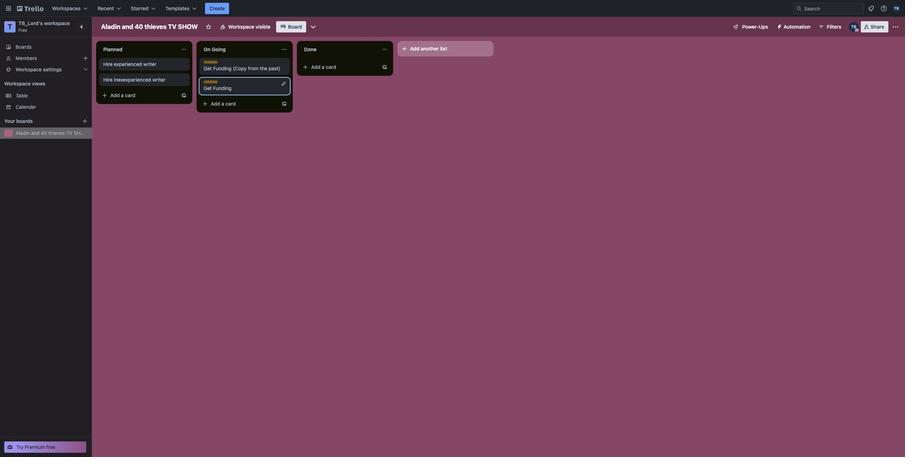 Task type: describe. For each thing, give the bounding box(es) containing it.
add a card for done
[[311, 64, 336, 70]]

power-
[[742, 24, 759, 30]]

card for done
[[326, 64, 336, 70]]

create button
[[205, 3, 229, 14]]

templates
[[165, 5, 190, 11]]

tb_lord's workspace link
[[18, 20, 70, 26]]

writer for hire inexexperienced writer
[[152, 77, 166, 83]]

Done text field
[[300, 44, 378, 55]]

table
[[16, 93, 28, 99]]

recent
[[98, 5, 114, 11]]

try
[[16, 444, 23, 451]]

and inside 'link'
[[31, 130, 40, 136]]

workspaces button
[[48, 3, 92, 14]]

your
[[4, 118, 15, 124]]

show inside board name text box
[[178, 23, 198, 30]]

boards link
[[0, 41, 92, 53]]

starred button
[[127, 3, 160, 14]]

add another list button
[[397, 41, 494, 57]]

add for planned
[[110, 92, 120, 98]]

templates button
[[161, 3, 201, 14]]

t link
[[4, 21, 16, 33]]

try premium free
[[16, 444, 55, 451]]

views
[[32, 81, 45, 87]]

power-ups button
[[728, 21, 773, 33]]

power-ups
[[742, 24, 768, 30]]

tb_lord's workspace free
[[18, 20, 70, 33]]

board
[[288, 24, 302, 30]]

the
[[260, 65, 267, 71]]

add for on going
[[211, 101, 220, 107]]

color: yellow, title: "less than $25m" element for get funding
[[204, 81, 218, 83]]

edit card image
[[281, 81, 286, 87]]

(copy
[[233, 65, 247, 71]]

get for get funding (copy from the past)
[[204, 65, 212, 71]]

0 notifications image
[[867, 4, 876, 13]]

ups
[[759, 24, 768, 30]]

aladin and 40 thieves tv show link
[[16, 130, 89, 137]]

workspace navigation collapse icon image
[[77, 22, 87, 32]]

funding for get funding
[[213, 85, 232, 91]]

hire for hire inexexperienced writer
[[103, 77, 113, 83]]

calendar link
[[16, 104, 88, 111]]

table link
[[16, 92, 88, 99]]

share button
[[861, 21, 889, 33]]

workspace visible button
[[216, 21, 275, 33]]

aladin inside aladin and 40 thieves tv show 'link'
[[16, 130, 30, 136]]

recent button
[[93, 3, 125, 14]]

automation
[[784, 24, 811, 30]]

inexexperienced
[[114, 77, 151, 83]]

add a card button for done
[[300, 62, 379, 73]]

workspace views
[[4, 81, 45, 87]]

on going
[[204, 46, 226, 52]]

add a card for on going
[[211, 101, 236, 107]]

get funding (copy from the past)
[[204, 65, 280, 71]]

tv inside 'link'
[[66, 130, 72, 136]]

hire experienced writer
[[103, 61, 156, 67]]

add a card for planned
[[110, 92, 135, 98]]

card for on going
[[225, 101, 236, 107]]

tb_lord (tylerblack44) image
[[849, 22, 859, 32]]

experienced
[[114, 61, 142, 67]]

list
[[440, 46, 447, 52]]

On Going text field
[[199, 44, 277, 55]]

Search field
[[802, 3, 864, 14]]

add left another
[[410, 46, 420, 52]]

sm image
[[774, 21, 784, 31]]

tv inside board name text box
[[168, 23, 177, 30]]

workspace for workspace visible
[[228, 24, 254, 30]]

members link
[[0, 53, 92, 64]]

workspace
[[44, 20, 70, 26]]

writer for hire experienced writer
[[143, 61, 156, 67]]

workspace settings button
[[0, 64, 92, 75]]

this member is an admin of this board. image
[[855, 29, 858, 32]]

going
[[212, 46, 226, 52]]

boards
[[16, 44, 32, 50]]

planned
[[103, 46, 123, 52]]

automation button
[[774, 21, 815, 33]]

free
[[18, 28, 27, 33]]

search image
[[796, 6, 802, 11]]

primary element
[[0, 0, 905, 17]]

your boards
[[4, 118, 33, 124]]

hire inexexperienced writer
[[103, 77, 166, 83]]

40 inside board name text box
[[135, 23, 143, 30]]

hire inexexperienced writer link
[[103, 76, 185, 83]]



Task type: vqa. For each thing, say whether or not it's contained in the screenshot.
More
no



Task type: locate. For each thing, give the bounding box(es) containing it.
funding
[[213, 65, 232, 71], [213, 85, 232, 91]]

color: yellow, title: "less than $25m" element for get funding (copy from the past)
[[204, 61, 218, 64]]

hire
[[103, 61, 113, 67], [103, 77, 113, 83]]

1 vertical spatial card
[[125, 92, 135, 98]]

a
[[322, 64, 325, 70], [121, 92, 124, 98], [221, 101, 224, 107]]

1 horizontal spatial aladin
[[101, 23, 120, 30]]

add down inexexperienced
[[110, 92, 120, 98]]

workspace settings
[[16, 66, 62, 72]]

0 vertical spatial color: yellow, title: "less than $25m" element
[[204, 61, 218, 64]]

thieves
[[145, 23, 167, 30], [48, 130, 65, 136]]

0 vertical spatial tv
[[168, 23, 177, 30]]

hire experienced writer link
[[103, 61, 185, 68]]

members
[[16, 55, 37, 61]]

create from template… image for done
[[382, 64, 388, 70]]

boards
[[16, 118, 33, 124]]

2 horizontal spatial add a card button
[[300, 62, 379, 73]]

add for done
[[311, 64, 321, 70]]

1 horizontal spatial a
[[221, 101, 224, 107]]

2 funding from the top
[[213, 85, 232, 91]]

workspaces
[[52, 5, 81, 11]]

1 vertical spatial workspace
[[16, 66, 42, 72]]

thieves inside board name text box
[[145, 23, 167, 30]]

0 vertical spatial hire
[[103, 61, 113, 67]]

and down starred
[[122, 23, 133, 30]]

workspace down members
[[16, 66, 42, 72]]

0 vertical spatial workspace
[[228, 24, 254, 30]]

writer down hire experienced writer link
[[152, 77, 166, 83]]

1 hire from the top
[[103, 61, 113, 67]]

add a card down done
[[311, 64, 336, 70]]

show
[[178, 23, 198, 30], [74, 130, 89, 136]]

funding for get funding (copy from the past)
[[213, 65, 232, 71]]

done
[[304, 46, 317, 52]]

40 down starred
[[135, 23, 143, 30]]

0 horizontal spatial and
[[31, 130, 40, 136]]

0 vertical spatial and
[[122, 23, 133, 30]]

2 color: yellow, title: "less than $25m" element from the top
[[204, 81, 218, 83]]

workspace inside button
[[228, 24, 254, 30]]

workspace up table
[[4, 81, 31, 87]]

create from template… image
[[382, 64, 388, 70], [181, 93, 187, 98], [281, 101, 287, 107]]

0 horizontal spatial a
[[121, 92, 124, 98]]

a for planned
[[121, 92, 124, 98]]

funding down get funding (copy from the past)
[[213, 85, 232, 91]]

starred
[[131, 5, 148, 11]]

thieves down starred "popup button"
[[145, 23, 167, 30]]

workspace inside popup button
[[16, 66, 42, 72]]

calendar
[[16, 104, 36, 110]]

0 horizontal spatial card
[[125, 92, 135, 98]]

1 vertical spatial thieves
[[48, 130, 65, 136]]

try premium free button
[[4, 442, 86, 453]]

40 inside aladin and 40 thieves tv show 'link'
[[41, 130, 47, 136]]

1 horizontal spatial thieves
[[145, 23, 167, 30]]

workspace left visible
[[228, 24, 254, 30]]

2 vertical spatial card
[[225, 101, 236, 107]]

2 vertical spatial workspace
[[4, 81, 31, 87]]

star or unstar board image
[[206, 24, 211, 30]]

0 horizontal spatial add a card
[[110, 92, 135, 98]]

workspace for workspace views
[[4, 81, 31, 87]]

get funding
[[204, 85, 232, 91]]

1 horizontal spatial and
[[122, 23, 133, 30]]

1 vertical spatial show
[[74, 130, 89, 136]]

0 horizontal spatial 40
[[41, 130, 47, 136]]

add a card button down get funding link
[[199, 98, 279, 110]]

and inside board name text box
[[122, 23, 133, 30]]

add another list
[[410, 46, 447, 52]]

hire left inexexperienced
[[103, 77, 113, 83]]

free
[[46, 444, 55, 451]]

add a card button down the done text box
[[300, 62, 379, 73]]

1 vertical spatial aladin and 40 thieves tv show
[[16, 130, 89, 136]]

1 vertical spatial tv
[[66, 130, 72, 136]]

color: yellow, title: "less than $25m" element
[[204, 61, 218, 64], [204, 81, 218, 83]]

color: yellow, title: "less than $25m" element down on
[[204, 61, 218, 64]]

add a card down inexexperienced
[[110, 92, 135, 98]]

add a card button
[[300, 62, 379, 73], [99, 90, 178, 101], [199, 98, 279, 110]]

on
[[204, 46, 210, 52]]

aladin and 40 thieves tv show inside board name text box
[[101, 23, 198, 30]]

open information menu image
[[881, 5, 888, 12]]

2 vertical spatial create from template… image
[[281, 101, 287, 107]]

0 horizontal spatial show
[[74, 130, 89, 136]]

0 horizontal spatial create from template… image
[[181, 93, 187, 98]]

add a card button down hire inexexperienced writer
[[99, 90, 178, 101]]

aladin and 40 thieves tv show down your boards with 1 items element
[[16, 130, 89, 136]]

1 horizontal spatial create from template… image
[[281, 101, 287, 107]]

2 vertical spatial add a card
[[211, 101, 236, 107]]

40 down your boards with 1 items element
[[41, 130, 47, 136]]

past)
[[269, 65, 280, 71]]

aladin and 40 thieves tv show down starred "popup button"
[[101, 23, 198, 30]]

and down your boards with 1 items element
[[31, 130, 40, 136]]

hire inside hire experienced writer link
[[103, 61, 113, 67]]

1 horizontal spatial card
[[225, 101, 236, 107]]

add down get funding
[[211, 101, 220, 107]]

hire for hire experienced writer
[[103, 61, 113, 67]]

tyler black (tylerblack44) image
[[893, 4, 901, 13]]

aladin and 40 thieves tv show
[[101, 23, 198, 30], [16, 130, 89, 136]]

create from template… image for on going
[[281, 101, 287, 107]]

get funding link
[[204, 85, 286, 92]]

t
[[8, 23, 12, 31]]

get for get funding
[[204, 85, 212, 91]]

2 vertical spatial a
[[221, 101, 224, 107]]

visible
[[256, 24, 271, 30]]

hire inside 'link'
[[103, 77, 113, 83]]

tb_lord's
[[18, 20, 43, 26]]

add
[[410, 46, 420, 52], [311, 64, 321, 70], [110, 92, 120, 98], [211, 101, 220, 107]]

another
[[421, 46, 439, 52]]

1 horizontal spatial show
[[178, 23, 198, 30]]

1 horizontal spatial add a card button
[[199, 98, 279, 110]]

thieves inside 'link'
[[48, 130, 65, 136]]

1 vertical spatial a
[[121, 92, 124, 98]]

1 vertical spatial add a card
[[110, 92, 135, 98]]

card down the done text box
[[326, 64, 336, 70]]

1 vertical spatial funding
[[213, 85, 232, 91]]

add a card button for planned
[[99, 90, 178, 101]]

back to home image
[[17, 3, 43, 14]]

1 funding from the top
[[213, 65, 232, 71]]

show down add board icon
[[74, 130, 89, 136]]

0 horizontal spatial add a card button
[[99, 90, 178, 101]]

color: yellow, title: "less than $25m" element up get funding
[[204, 81, 218, 83]]

0 vertical spatial aladin
[[101, 23, 120, 30]]

create from template… image for planned
[[181, 93, 187, 98]]

funding left the (copy
[[213, 65, 232, 71]]

2 horizontal spatial card
[[326, 64, 336, 70]]

add a card button for on going
[[199, 98, 279, 110]]

filters
[[827, 24, 842, 30]]

0 vertical spatial funding
[[213, 65, 232, 71]]

card for planned
[[125, 92, 135, 98]]

workspace
[[228, 24, 254, 30], [16, 66, 42, 72], [4, 81, 31, 87]]

0 vertical spatial add a card
[[311, 64, 336, 70]]

1 vertical spatial 40
[[41, 130, 47, 136]]

add a card down get funding
[[211, 101, 236, 107]]

show inside aladin and 40 thieves tv show 'link'
[[74, 130, 89, 136]]

40
[[135, 23, 143, 30], [41, 130, 47, 136]]

share
[[871, 24, 884, 30]]

tv down templates at the left top of the page
[[168, 23, 177, 30]]

customize views image
[[310, 23, 317, 30]]

premium
[[25, 444, 45, 451]]

show menu image
[[892, 23, 899, 30]]

writer up the hire inexexperienced writer 'link'
[[143, 61, 156, 67]]

1 horizontal spatial 40
[[135, 23, 143, 30]]

your boards with 1 items element
[[4, 117, 71, 126]]

1 vertical spatial aladin
[[16, 130, 30, 136]]

2 horizontal spatial add a card
[[311, 64, 336, 70]]

a down the done text box
[[322, 64, 325, 70]]

2 hire from the top
[[103, 77, 113, 83]]

tv down calendar link
[[66, 130, 72, 136]]

a for done
[[322, 64, 325, 70]]

aladin
[[101, 23, 120, 30], [16, 130, 30, 136]]

1 vertical spatial writer
[[152, 77, 166, 83]]

1 horizontal spatial add a card
[[211, 101, 236, 107]]

2 horizontal spatial a
[[322, 64, 325, 70]]

0 horizontal spatial aladin
[[16, 130, 30, 136]]

aladin down the recent dropdown button
[[101, 23, 120, 30]]

hire down planned
[[103, 61, 113, 67]]

writer inside 'link'
[[152, 77, 166, 83]]

create
[[209, 5, 225, 11]]

0 horizontal spatial tv
[[66, 130, 72, 136]]

1 vertical spatial create from template… image
[[181, 93, 187, 98]]

settings
[[43, 66, 62, 72]]

1 vertical spatial get
[[204, 85, 212, 91]]

0 horizontal spatial aladin and 40 thieves tv show
[[16, 130, 89, 136]]

0 vertical spatial thieves
[[145, 23, 167, 30]]

tv
[[168, 23, 177, 30], [66, 130, 72, 136]]

add down done
[[311, 64, 321, 70]]

1 horizontal spatial tv
[[168, 23, 177, 30]]

1 vertical spatial and
[[31, 130, 40, 136]]

Board name text field
[[98, 21, 201, 33]]

filters button
[[816, 21, 844, 33]]

0 vertical spatial writer
[[143, 61, 156, 67]]

a down get funding
[[221, 101, 224, 107]]

add a card
[[311, 64, 336, 70], [110, 92, 135, 98], [211, 101, 236, 107]]

board link
[[276, 21, 306, 33]]

2 horizontal spatial create from template… image
[[382, 64, 388, 70]]

0 vertical spatial aladin and 40 thieves tv show
[[101, 23, 198, 30]]

1 vertical spatial hire
[[103, 77, 113, 83]]

writer
[[143, 61, 156, 67], [152, 77, 166, 83]]

0 vertical spatial a
[[322, 64, 325, 70]]

2 get from the top
[[204, 85, 212, 91]]

get
[[204, 65, 212, 71], [204, 85, 212, 91]]

a down inexexperienced
[[121, 92, 124, 98]]

thieves down your boards with 1 items element
[[48, 130, 65, 136]]

aladin down boards
[[16, 130, 30, 136]]

a for on going
[[221, 101, 224, 107]]

card down get funding
[[225, 101, 236, 107]]

0 horizontal spatial thieves
[[48, 130, 65, 136]]

0 vertical spatial show
[[178, 23, 198, 30]]

show down templates popup button
[[178, 23, 198, 30]]

1 vertical spatial color: yellow, title: "less than $25m" element
[[204, 81, 218, 83]]

card down inexexperienced
[[125, 92, 135, 98]]

and
[[122, 23, 133, 30], [31, 130, 40, 136]]

card
[[326, 64, 336, 70], [125, 92, 135, 98], [225, 101, 236, 107]]

0 vertical spatial create from template… image
[[382, 64, 388, 70]]

get funding (copy from the past) link
[[204, 65, 286, 72]]

1 color: yellow, title: "less than $25m" element from the top
[[204, 61, 218, 64]]

0 vertical spatial card
[[326, 64, 336, 70]]

1 horizontal spatial aladin and 40 thieves tv show
[[101, 23, 198, 30]]

0 vertical spatial 40
[[135, 23, 143, 30]]

from
[[248, 65, 259, 71]]

1 get from the top
[[204, 65, 212, 71]]

workspace visible
[[228, 24, 271, 30]]

Planned text field
[[99, 44, 177, 55]]

workspace for workspace settings
[[16, 66, 42, 72]]

aladin inside board name text box
[[101, 23, 120, 30]]

add board image
[[82, 118, 88, 124]]

0 vertical spatial get
[[204, 65, 212, 71]]



